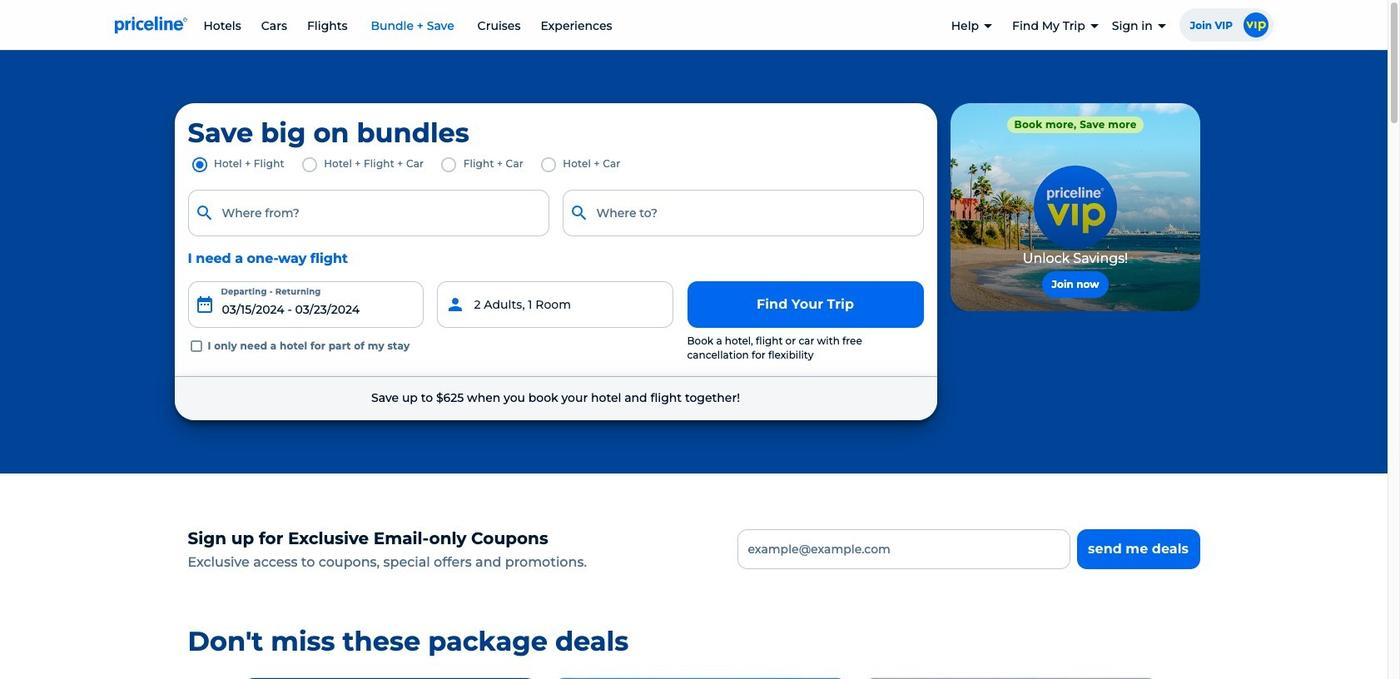 Task type: locate. For each thing, give the bounding box(es) containing it.
None field
[[188, 190, 549, 236], [562, 190, 924, 236]]

0 horizontal spatial none field
[[188, 190, 549, 236]]

1 none field from the left
[[188, 190, 549, 236]]

none field where from?
[[188, 190, 549, 236]]

traveler selection text field
[[438, 282, 674, 328]]

advertisement region
[[951, 103, 1200, 311]]

2 none field from the left
[[562, 190, 924, 236]]

Promotion email input field
[[737, 529, 1070, 569]]

1 horizontal spatial none field
[[562, 190, 924, 236]]

packages-search-form element
[[181, 117, 931, 363]]



Task type: vqa. For each thing, say whether or not it's contained in the screenshot.
field
yes



Task type: describe. For each thing, give the bounding box(es) containing it.
Departing - Returning field
[[188, 282, 424, 328]]

Where from? field
[[188, 190, 549, 236]]

Where to? field
[[562, 190, 924, 236]]

priceline.com home image
[[114, 16, 187, 34]]

none field where to?
[[562, 190, 924, 236]]

vip badge icon image
[[1244, 12, 1269, 37]]



